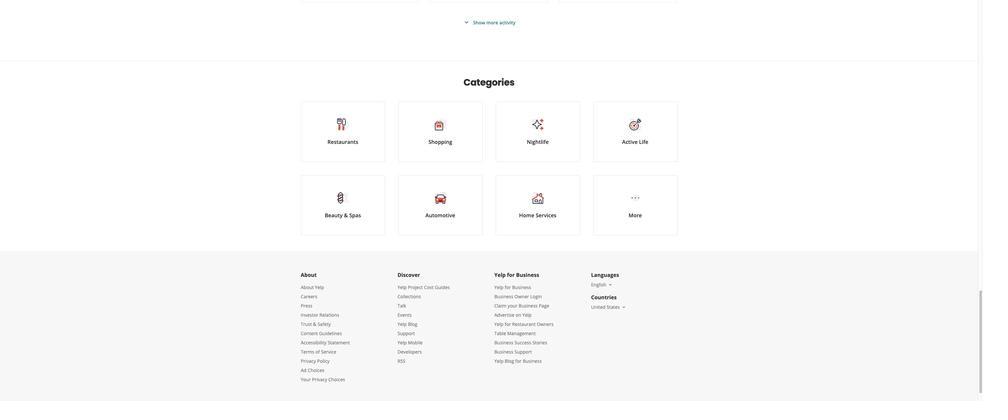 Task type: describe. For each thing, give the bounding box(es) containing it.
support link
[[398, 330, 415, 337]]

guidelines
[[319, 330, 342, 337]]

categories
[[464, 76, 515, 89]]

ad
[[301, 367, 307, 373]]

owners
[[537, 321, 554, 327]]

for down advertise
[[505, 321, 511, 327]]

yelp project cost guides collections talk events yelp blog support yelp mobile developers rss
[[398, 284, 450, 364]]

united states button
[[591, 304, 627, 310]]

business up claim
[[494, 293, 513, 300]]

yelp for business
[[494, 271, 539, 279]]

page
[[539, 303, 549, 309]]

states
[[607, 304, 620, 310]]

more
[[629, 212, 642, 219]]

trust
[[301, 321, 312, 327]]

terms of service link
[[301, 349, 336, 355]]

0 horizontal spatial choices
[[308, 367, 324, 373]]

0 vertical spatial privacy
[[301, 358, 316, 364]]

16 chevron down v2 image for countries
[[621, 305, 627, 310]]

yelp project cost guides link
[[398, 284, 450, 290]]

safety
[[318, 321, 331, 327]]

privacy policy link
[[301, 358, 330, 364]]

owner
[[515, 293, 529, 300]]

business up yelp blog for business "link"
[[494, 349, 513, 355]]

accessibility
[[301, 339, 327, 346]]

policy
[[317, 358, 330, 364]]

shopping
[[429, 138, 452, 146]]

project
[[408, 284, 423, 290]]

investor relations link
[[301, 312, 339, 318]]

shopping link
[[398, 102, 483, 162]]

yelp up collections link
[[398, 284, 407, 290]]

claim
[[494, 303, 506, 309]]

events link
[[398, 312, 412, 318]]

developers link
[[398, 349, 422, 355]]

for up yelp for business link
[[507, 271, 515, 279]]

about yelp link
[[301, 284, 324, 290]]

home services link
[[496, 175, 580, 235]]

about for about
[[301, 271, 317, 279]]

yelp inside about yelp careers press investor relations trust & safety content guidelines accessibility statement terms of service privacy policy ad choices your privacy choices
[[315, 284, 324, 290]]

for up business owner login link
[[505, 284, 511, 290]]

support inside yelp project cost guides collections talk events yelp blog support yelp mobile developers rss
[[398, 330, 415, 337]]

24 chevron down v2 image
[[463, 18, 471, 26]]

activity
[[500, 19, 516, 26]]

show more activity
[[473, 19, 516, 26]]

countries
[[591, 294, 617, 301]]

advertise
[[494, 312, 515, 318]]

blog inside yelp project cost guides collections talk events yelp blog support yelp mobile developers rss
[[408, 321, 417, 327]]

success
[[515, 339, 531, 346]]

accessibility statement link
[[301, 339, 350, 346]]

yelp up table
[[494, 321, 504, 327]]

press
[[301, 303, 312, 309]]

yelp up claim
[[494, 284, 504, 290]]

yelp mobile link
[[398, 339, 423, 346]]

yelp for business link
[[494, 284, 531, 290]]

on
[[516, 312, 521, 318]]

yelp blog for business link
[[494, 358, 542, 364]]

business down table
[[494, 339, 513, 346]]

active life
[[622, 138, 648, 146]]

nightlife
[[527, 138, 549, 146]]

cost
[[424, 284, 434, 290]]

statement
[[328, 339, 350, 346]]

languages
[[591, 271, 619, 279]]

relations
[[319, 312, 339, 318]]

1 vertical spatial privacy
[[312, 376, 327, 383]]

yelp right on
[[523, 312, 532, 318]]

rss link
[[398, 358, 406, 364]]

management
[[507, 330, 536, 337]]

investor
[[301, 312, 318, 318]]

press link
[[301, 303, 312, 309]]



Task type: locate. For each thing, give the bounding box(es) containing it.
1 vertical spatial about
[[301, 284, 314, 290]]

0 vertical spatial blog
[[408, 321, 417, 327]]

of
[[315, 349, 320, 355]]

support
[[398, 330, 415, 337], [515, 349, 532, 355]]

business down owner
[[519, 303, 538, 309]]

yelp blog link
[[398, 321, 417, 327]]

united
[[591, 304, 606, 310]]

services
[[536, 212, 557, 219]]

1 horizontal spatial support
[[515, 349, 532, 355]]

yelp down events link
[[398, 321, 407, 327]]

home
[[519, 212, 534, 219]]

0 horizontal spatial 16 chevron down v2 image
[[608, 282, 613, 287]]

& inside about yelp careers press investor relations trust & safety content guidelines accessibility statement terms of service privacy policy ad choices your privacy choices
[[313, 321, 316, 327]]

claim your business page link
[[494, 303, 549, 309]]

english button
[[591, 282, 613, 288]]

careers
[[301, 293, 317, 300]]

0 horizontal spatial &
[[313, 321, 316, 327]]

1 vertical spatial choices
[[328, 376, 345, 383]]

1 horizontal spatial &
[[344, 212, 348, 219]]

yelp for restaurant owners link
[[494, 321, 554, 327]]

restaurant
[[512, 321, 536, 327]]

talk link
[[398, 303, 406, 309]]

choices down policy
[[328, 376, 345, 383]]

16 chevron down v2 image down languages
[[608, 282, 613, 287]]

terms
[[301, 349, 314, 355]]

discover
[[398, 271, 420, 279]]

business support link
[[494, 349, 532, 355]]

more link
[[593, 175, 677, 235]]

1 vertical spatial blog
[[505, 358, 514, 364]]

trust & safety link
[[301, 321, 331, 327]]

stories
[[533, 339, 547, 346]]

yelp down support link
[[398, 339, 407, 346]]

automotive link
[[398, 175, 483, 235]]

about
[[301, 271, 317, 279], [301, 284, 314, 290]]

more
[[486, 19, 498, 26]]

support inside yelp for business business owner login claim your business page advertise on yelp yelp for restaurant owners table management business success stories business support yelp blog for business
[[515, 349, 532, 355]]

explore recent activity section section
[[296, 0, 683, 61]]

& inside category navigation section navigation
[[344, 212, 348, 219]]

restaurants
[[328, 138, 358, 146]]

spas
[[349, 212, 361, 219]]

table
[[494, 330, 506, 337]]

talk
[[398, 303, 406, 309]]

life
[[639, 138, 648, 146]]

home services
[[519, 212, 557, 219]]

beauty & spas link
[[301, 175, 385, 235]]

english
[[591, 282, 606, 288]]

blog down business support link
[[505, 358, 514, 364]]

blog
[[408, 321, 417, 327], [505, 358, 514, 364]]

restaurants link
[[301, 102, 385, 162]]

rss
[[398, 358, 406, 364]]

events
[[398, 312, 412, 318]]

blog inside yelp for business business owner login claim your business page advertise on yelp yelp for restaurant owners table management business success stories business support yelp blog for business
[[505, 358, 514, 364]]

0 vertical spatial about
[[301, 271, 317, 279]]

careers link
[[301, 293, 317, 300]]

privacy down ad choices link
[[312, 376, 327, 383]]

your
[[301, 376, 311, 383]]

guides
[[435, 284, 450, 290]]

0 vertical spatial support
[[398, 330, 415, 337]]

category navigation section navigation
[[294, 61, 684, 251]]

16 chevron down v2 image inside united states dropdown button
[[621, 305, 627, 310]]

developers
[[398, 349, 422, 355]]

yelp up careers link
[[315, 284, 324, 290]]

support down yelp blog link
[[398, 330, 415, 337]]

1 vertical spatial &
[[313, 321, 316, 327]]

choices down privacy policy link
[[308, 367, 324, 373]]

your privacy choices link
[[301, 376, 345, 383]]

16 chevron down v2 image for languages
[[608, 282, 613, 287]]

mobile
[[408, 339, 423, 346]]

support down the success
[[515, 349, 532, 355]]

1 vertical spatial support
[[515, 349, 532, 355]]

service
[[321, 349, 336, 355]]

ad choices link
[[301, 367, 324, 373]]

business up owner
[[512, 284, 531, 290]]

yelp for business business owner login claim your business page advertise on yelp yelp for restaurant owners table management business success stories business support yelp blog for business
[[494, 284, 554, 364]]

about up careers link
[[301, 284, 314, 290]]

content
[[301, 330, 318, 337]]

privacy
[[301, 358, 316, 364], [312, 376, 327, 383]]

&
[[344, 212, 348, 219], [313, 321, 316, 327]]

about yelp careers press investor relations trust & safety content guidelines accessibility statement terms of service privacy policy ad choices your privacy choices
[[301, 284, 350, 383]]

your
[[508, 303, 518, 309]]

0 horizontal spatial support
[[398, 330, 415, 337]]

content guidelines link
[[301, 330, 342, 337]]

united states
[[591, 304, 620, 310]]

table management link
[[494, 330, 536, 337]]

active life link
[[593, 102, 677, 162]]

0 horizontal spatial blog
[[408, 321, 417, 327]]

16 chevron down v2 image inside english 'dropdown button'
[[608, 282, 613, 287]]

active
[[622, 138, 638, 146]]

& left "spas"
[[344, 212, 348, 219]]

show more activity button
[[463, 18, 516, 26]]

for
[[507, 271, 515, 279], [505, 284, 511, 290], [505, 321, 511, 327], [515, 358, 522, 364]]

1 horizontal spatial 16 chevron down v2 image
[[621, 305, 627, 310]]

1 horizontal spatial choices
[[328, 376, 345, 383]]

yelp down business support link
[[494, 358, 504, 364]]

business down 'stories'
[[523, 358, 542, 364]]

business up yelp for business link
[[516, 271, 539, 279]]

privacy down terms
[[301, 358, 316, 364]]

about inside about yelp careers press investor relations trust & safety content guidelines accessibility statement terms of service privacy policy ad choices your privacy choices
[[301, 284, 314, 290]]

1 horizontal spatial blog
[[505, 358, 514, 364]]

nightlife link
[[496, 102, 580, 162]]

collections link
[[398, 293, 421, 300]]

16 chevron down v2 image
[[608, 282, 613, 287], [621, 305, 627, 310]]

advertise on yelp link
[[494, 312, 532, 318]]

16 chevron down v2 image right "states" at the bottom right of the page
[[621, 305, 627, 310]]

0 vertical spatial 16 chevron down v2 image
[[608, 282, 613, 287]]

blog up support link
[[408, 321, 417, 327]]

2 about from the top
[[301, 284, 314, 290]]

collections
[[398, 293, 421, 300]]

0 vertical spatial choices
[[308, 367, 324, 373]]

beauty & spas
[[325, 212, 361, 219]]

1 vertical spatial 16 chevron down v2 image
[[621, 305, 627, 310]]

business owner login link
[[494, 293, 542, 300]]

business success stories link
[[494, 339, 547, 346]]

1 about from the top
[[301, 271, 317, 279]]

about for about yelp careers press investor relations trust & safety content guidelines accessibility statement terms of service privacy policy ad choices your privacy choices
[[301, 284, 314, 290]]

for down business support link
[[515, 358, 522, 364]]

about up about yelp link
[[301, 271, 317, 279]]

show
[[473, 19, 485, 26]]

yelp up yelp for business link
[[494, 271, 506, 279]]

login
[[530, 293, 542, 300]]

automotive
[[426, 212, 455, 219]]

& right trust
[[313, 321, 316, 327]]

0 vertical spatial &
[[344, 212, 348, 219]]

yelp
[[494, 271, 506, 279], [315, 284, 324, 290], [398, 284, 407, 290], [494, 284, 504, 290], [523, 312, 532, 318], [398, 321, 407, 327], [494, 321, 504, 327], [398, 339, 407, 346], [494, 358, 504, 364]]



Task type: vqa. For each thing, say whether or not it's contained in the screenshot.
the "Terms of Service" link at the left
yes



